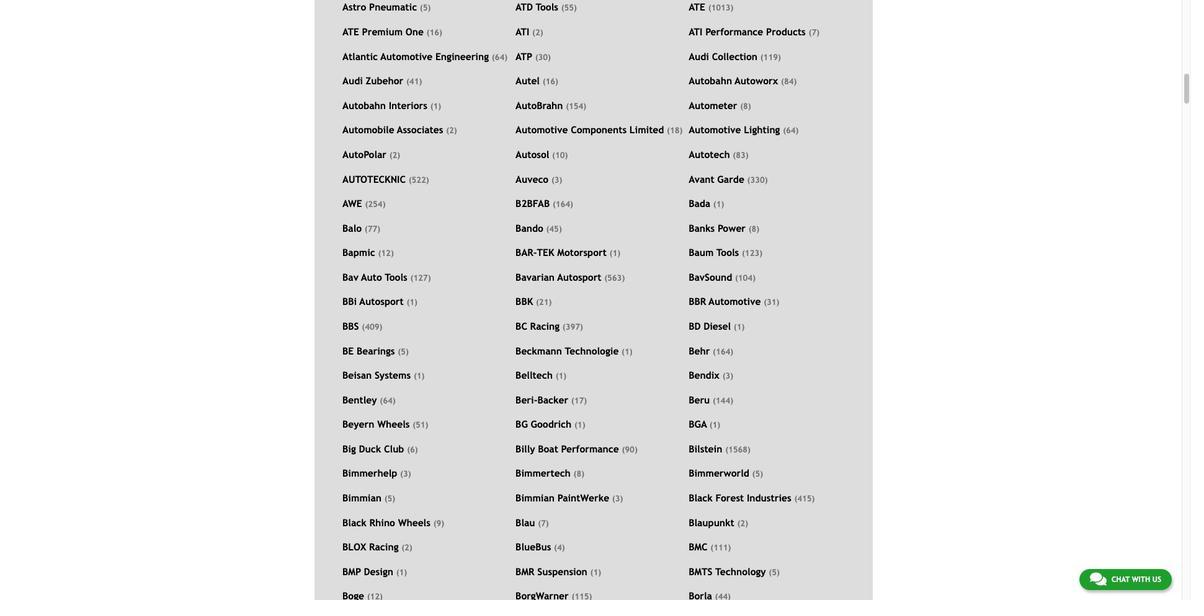 Task type: describe. For each thing, give the bounding box(es) containing it.
comments image
[[1090, 572, 1107, 587]]

atd
[[516, 2, 533, 13]]

motorsport
[[557, 247, 607, 258]]

atlantic automotive engineering (64)
[[343, 51, 508, 62]]

blau
[[516, 517, 535, 529]]

auto
[[361, 272, 382, 283]]

ati for ati performance products
[[689, 26, 703, 37]]

automotive components limited (18) automotive lighting (64)
[[516, 124, 799, 136]]

autometer (8)
[[689, 100, 751, 111]]

power
[[718, 223, 746, 234]]

automobile associates (2)
[[343, 124, 457, 136]]

autosol
[[516, 149, 549, 160]]

0 vertical spatial performance
[[706, 26, 764, 37]]

beru (144)
[[689, 395, 734, 406]]

billy boat performance (90)
[[516, 444, 638, 455]]

bimmertech
[[516, 468, 571, 479]]

blaupunkt (2)
[[689, 517, 748, 529]]

beyern wheels (51)
[[343, 419, 428, 430]]

ate for ate
[[689, 2, 706, 13]]

auveco
[[516, 173, 549, 185]]

auveco (3)
[[516, 173, 563, 185]]

bar-
[[516, 247, 537, 258]]

autel
[[516, 75, 540, 86]]

(2) inside automobile associates (2)
[[446, 126, 457, 136]]

design
[[364, 566, 393, 578]]

balo
[[343, 223, 362, 234]]

(1568)
[[726, 446, 751, 455]]

bd
[[689, 321, 701, 332]]

autoworx
[[735, 75, 778, 86]]

(2) for autopolar
[[390, 151, 400, 160]]

autel (16)
[[516, 75, 559, 86]]

(1) inside the bmp design (1)
[[396, 568, 407, 578]]

(16) inside autel (16)
[[543, 77, 559, 86]]

club
[[384, 444, 404, 455]]

(563)
[[605, 274, 625, 283]]

(164) for behr
[[713, 347, 734, 357]]

suspension
[[538, 566, 588, 578]]

(2) for ati
[[533, 28, 543, 37]]

big duck club (6)
[[343, 444, 418, 455]]

bmc
[[689, 542, 708, 553]]

blau (7)
[[516, 517, 549, 529]]

baum tools (123)
[[689, 247, 763, 258]]

(123)
[[742, 249, 763, 258]]

boat
[[538, 444, 558, 455]]

autopolar
[[343, 149, 387, 160]]

audi for audi zubehor
[[343, 75, 363, 86]]

(1) inside "bga (1)"
[[710, 421, 721, 430]]

black for black forest industries
[[689, 493, 713, 504]]

(3) for bimmerhelp
[[400, 470, 411, 479]]

(1) inside belltech (1)
[[556, 372, 567, 381]]

ate for ate premium one
[[343, 26, 359, 37]]

(30)
[[535, 53, 551, 62]]

bmts technology (5)
[[689, 566, 780, 578]]

(5) for astro pneumatic
[[420, 3, 431, 13]]

bbk (21)
[[516, 296, 552, 307]]

(2) inside blox racing (2)
[[402, 544, 413, 553]]

beru
[[689, 395, 710, 406]]

astro
[[343, 2, 366, 13]]

paintwerke
[[558, 493, 610, 504]]

autobrahn (154)
[[516, 100, 587, 111]]

(21)
[[536, 298, 552, 307]]

be
[[343, 345, 354, 357]]

be bearings (5)
[[343, 345, 409, 357]]

avant
[[689, 173, 715, 185]]

(84)
[[781, 77, 797, 86]]

bimmerhelp (3)
[[343, 468, 411, 479]]

chat
[[1112, 576, 1130, 585]]

beri-
[[516, 395, 538, 406]]

ate premium one (16)
[[343, 26, 442, 37]]

(5) inside bimmian (5)
[[385, 495, 395, 504]]

behr (164)
[[689, 345, 734, 357]]

bmts
[[689, 566, 713, 578]]

beri-backer (17)
[[516, 395, 587, 406]]

(8) for autometer
[[740, 102, 751, 111]]

ati for ati
[[516, 26, 530, 37]]

(1) inside beckmann technologie (1)
[[622, 347, 633, 357]]

blox racing (2)
[[343, 542, 413, 553]]

(1) inside bbi autosport (1)
[[407, 298, 418, 307]]

black for black rhino wheels
[[343, 517, 367, 529]]

(5) inside bimmerworld (5)
[[753, 470, 763, 479]]

autobahn for autobahn interiors
[[343, 100, 386, 111]]

autosol (10)
[[516, 149, 568, 160]]

baum
[[689, 247, 714, 258]]

(119)
[[761, 53, 781, 62]]

premium
[[362, 26, 403, 37]]

automotive down autometer
[[689, 124, 741, 136]]

goodrich
[[531, 419, 572, 430]]

awe (254)
[[343, 198, 386, 209]]

autobahn interiors (1)
[[343, 100, 441, 111]]

(90)
[[622, 446, 638, 455]]

rhino
[[370, 517, 395, 529]]

(522)
[[409, 175, 429, 185]]

bga (1)
[[689, 419, 721, 430]]

1 vertical spatial wheels
[[398, 517, 431, 529]]

bbs
[[343, 321, 359, 332]]

bentley (64)
[[343, 395, 396, 406]]

systems
[[375, 370, 411, 381]]

bmc (111)
[[689, 542, 731, 553]]

automotive up autosol (10)
[[516, 124, 568, 136]]

(1) inside bada (1)
[[714, 200, 724, 209]]

autosport for bbi
[[360, 296, 404, 307]]

(111)
[[711, 544, 731, 553]]

bmr suspension (1)
[[516, 566, 601, 578]]

with
[[1132, 576, 1151, 585]]

racing for bc
[[530, 321, 560, 332]]

(144)
[[713, 396, 734, 406]]

autopolar (2)
[[343, 149, 400, 160]]

bavsound
[[689, 272, 732, 283]]

autobrahn
[[516, 100, 563, 111]]

(41)
[[406, 77, 422, 86]]

bimmerhelp
[[343, 468, 397, 479]]

(2) for blaupunkt
[[738, 519, 748, 529]]



Task type: vqa. For each thing, say whether or not it's contained in the screenshot.
Tools related to Baum
yes



Task type: locate. For each thing, give the bounding box(es) containing it.
(1) inside autobahn interiors (1)
[[430, 102, 441, 111]]

(2) right associates
[[446, 126, 457, 136]]

bimmian down bimmerhelp
[[343, 493, 382, 504]]

(64) inside atlantic automotive engineering (64)
[[492, 53, 508, 62]]

tek
[[537, 247, 555, 258]]

b2bfab
[[516, 198, 550, 209]]

1 horizontal spatial bimmian
[[516, 493, 555, 504]]

(1) up (563) at the right top
[[610, 249, 621, 258]]

1 horizontal spatial (64)
[[492, 53, 508, 62]]

2 vertical spatial (8)
[[574, 470, 585, 479]]

(7)
[[809, 28, 820, 37], [538, 519, 549, 529]]

(31)
[[764, 298, 780, 307]]

(3) inside auveco (3)
[[552, 175, 563, 185]]

(2) down black rhino wheels (9)
[[402, 544, 413, 553]]

blaupunkt
[[689, 517, 735, 529]]

autobahn for autobahn autoworx
[[689, 75, 732, 86]]

(104)
[[735, 274, 756, 283]]

1 vertical spatial tools
[[717, 247, 739, 258]]

(3) for bendix
[[723, 372, 734, 381]]

autosport down bav auto tools (127) on the left of the page
[[360, 296, 404, 307]]

(64) left atp
[[492, 53, 508, 62]]

(1) right design
[[396, 568, 407, 578]]

automotive down 'one'
[[381, 51, 433, 62]]

1 vertical spatial (8)
[[749, 224, 760, 234]]

(8) down autobahn autoworx (84)
[[740, 102, 751, 111]]

(64) inside automotive components limited (18) automotive lighting (64)
[[783, 126, 799, 136]]

0 horizontal spatial ati
[[516, 26, 530, 37]]

(1) down (127)
[[407, 298, 418, 307]]

(5) for be bearings
[[398, 347, 409, 357]]

(16) right 'one'
[[427, 28, 442, 37]]

1 vertical spatial (16)
[[543, 77, 559, 86]]

0 horizontal spatial (64)
[[380, 396, 396, 406]]

(5) up black rhino wheels (9)
[[385, 495, 395, 504]]

0 horizontal spatial autosport
[[360, 296, 404, 307]]

bimmerworld (5)
[[689, 468, 763, 479]]

audi left collection
[[689, 51, 709, 62]]

(8) inside banks power (8)
[[749, 224, 760, 234]]

1 horizontal spatial black
[[689, 493, 713, 504]]

1 horizontal spatial (7)
[[809, 28, 820, 37]]

automotive
[[381, 51, 433, 62], [516, 124, 568, 136], [689, 124, 741, 136], [709, 296, 761, 307]]

(4)
[[554, 544, 565, 553]]

associates
[[397, 124, 443, 136]]

(164)
[[553, 200, 573, 209], [713, 347, 734, 357]]

behr
[[689, 345, 710, 357]]

(8) for bimmertech
[[574, 470, 585, 479]]

autosport for bavarian
[[558, 272, 602, 283]]

bc
[[516, 321, 527, 332]]

(5) right technology
[[769, 568, 780, 578]]

autotecknic (522)
[[343, 173, 429, 185]]

bimmian for bimmian paintwerke
[[516, 493, 555, 504]]

(164) up (45)
[[553, 200, 573, 209]]

racing
[[530, 321, 560, 332], [369, 542, 399, 553]]

(1) inside bg goodrich (1)
[[575, 421, 586, 430]]

0 vertical spatial audi
[[689, 51, 709, 62]]

(18)
[[667, 126, 683, 136]]

(1) right the suspension
[[591, 568, 601, 578]]

audi for audi collection
[[689, 51, 709, 62]]

2 ati from the left
[[689, 26, 703, 37]]

0 vertical spatial autobahn
[[689, 75, 732, 86]]

performance left (90)
[[561, 444, 619, 455]]

ate down astro
[[343, 26, 359, 37]]

1 horizontal spatial ate
[[689, 2, 706, 13]]

0 vertical spatial (164)
[[553, 200, 573, 209]]

bmp design (1)
[[343, 566, 407, 578]]

1 horizontal spatial (16)
[[543, 77, 559, 86]]

(45)
[[546, 224, 562, 234]]

tools left (127)
[[385, 272, 408, 283]]

(1) inside beisan systems (1)
[[414, 372, 425, 381]]

ate (1013)
[[689, 2, 734, 13]]

(8) up paintwerke
[[574, 470, 585, 479]]

ati up atp
[[516, 26, 530, 37]]

bmr
[[516, 566, 535, 578]]

0 horizontal spatial (7)
[[538, 519, 549, 529]]

(3) inside bimmian paintwerke (3)
[[612, 495, 623, 504]]

bbk
[[516, 296, 533, 307]]

1 vertical spatial (164)
[[713, 347, 734, 357]]

(8)
[[740, 102, 751, 111], [749, 224, 760, 234], [574, 470, 585, 479]]

wheels left the (9)
[[398, 517, 431, 529]]

autobahn up autometer
[[689, 75, 732, 86]]

(8) right power
[[749, 224, 760, 234]]

(3) right 'bendix'
[[723, 372, 734, 381]]

lighting
[[744, 124, 780, 136]]

(7) right the blau
[[538, 519, 549, 529]]

bapmic
[[343, 247, 375, 258]]

(164) inside b2bfab (164)
[[553, 200, 573, 209]]

audi down atlantic at the left top
[[343, 75, 363, 86]]

(8) inside autometer (8)
[[740, 102, 751, 111]]

(64) up beyern wheels (51)
[[380, 396, 396, 406]]

0 vertical spatial (16)
[[427, 28, 442, 37]]

(2) down black forest industries (415)
[[738, 519, 748, 529]]

bluebus
[[516, 542, 551, 553]]

2 horizontal spatial tools
[[717, 247, 739, 258]]

black up blaupunkt at the right bottom of page
[[689, 493, 713, 504]]

(5) for bmts technology
[[769, 568, 780, 578]]

(9)
[[434, 519, 444, 529]]

bluebus (4)
[[516, 542, 565, 553]]

0 vertical spatial (8)
[[740, 102, 751, 111]]

2 bimmian from the left
[[516, 493, 555, 504]]

(64) right lighting
[[783, 126, 799, 136]]

(2) inside blaupunkt (2)
[[738, 519, 748, 529]]

(5) up 'one'
[[420, 3, 431, 13]]

(164) for b2bfab
[[553, 200, 573, 209]]

0 vertical spatial (7)
[[809, 28, 820, 37]]

atd tools (55)
[[516, 2, 577, 13]]

(164) right behr
[[713, 347, 734, 357]]

(12)
[[378, 249, 394, 258]]

autotech
[[689, 149, 730, 160]]

(83)
[[733, 151, 749, 160]]

industries
[[747, 493, 792, 504]]

(1) right bada
[[714, 200, 724, 209]]

bg goodrich (1)
[[516, 419, 586, 430]]

(3) inside bimmerhelp (3)
[[400, 470, 411, 479]]

beisan systems (1)
[[343, 370, 425, 381]]

(1) right interiors
[[430, 102, 441, 111]]

(2) inside ati (2)
[[533, 28, 543, 37]]

0 horizontal spatial bimmian
[[343, 493, 382, 504]]

(8) inside bimmertech (8)
[[574, 470, 585, 479]]

duck
[[359, 444, 381, 455]]

0 horizontal spatial (164)
[[553, 200, 573, 209]]

(5) inside astro pneumatic (5)
[[420, 3, 431, 13]]

(3) down the (10)
[[552, 175, 563, 185]]

(5) inside be bearings (5)
[[398, 347, 409, 357]]

(1) right bga
[[710, 421, 721, 430]]

(1) right technologie
[[622, 347, 633, 357]]

(1) inside bmr suspension (1)
[[591, 568, 601, 578]]

interiors
[[389, 100, 428, 111]]

0 horizontal spatial performance
[[561, 444, 619, 455]]

1 horizontal spatial tools
[[536, 2, 559, 13]]

bentley
[[343, 395, 377, 406]]

tools left (55)
[[536, 2, 559, 13]]

autotech (83)
[[689, 149, 749, 160]]

2 vertical spatial (64)
[[380, 396, 396, 406]]

(7) inside 'blau (7)'
[[538, 519, 549, 529]]

1 bimmian from the left
[[343, 493, 382, 504]]

1 horizontal spatial racing
[[530, 321, 560, 332]]

0 vertical spatial wheels
[[377, 419, 410, 430]]

1 vertical spatial performance
[[561, 444, 619, 455]]

2 horizontal spatial (64)
[[783, 126, 799, 136]]

1 vertical spatial black
[[343, 517, 367, 529]]

0 vertical spatial autosport
[[558, 272, 602, 283]]

technology
[[716, 566, 766, 578]]

automotive down (104)
[[709, 296, 761, 307]]

tools for baum
[[717, 247, 739, 258]]

(1) inside bd diesel (1)
[[734, 323, 745, 332]]

(1)
[[430, 102, 441, 111], [714, 200, 724, 209], [610, 249, 621, 258], [407, 298, 418, 307], [734, 323, 745, 332], [622, 347, 633, 357], [414, 372, 425, 381], [556, 372, 567, 381], [575, 421, 586, 430], [710, 421, 721, 430], [396, 568, 407, 578], [591, 568, 601, 578]]

(1) up billy boat performance (90)
[[575, 421, 586, 430]]

(1) inside 'bar-tek motorsport (1)'
[[610, 249, 621, 258]]

0 horizontal spatial tools
[[385, 272, 408, 283]]

0 vertical spatial tools
[[536, 2, 559, 13]]

autobahn up automobile
[[343, 100, 386, 111]]

0 horizontal spatial black
[[343, 517, 367, 529]]

beyern
[[343, 419, 375, 430]]

1 horizontal spatial (164)
[[713, 347, 734, 357]]

ati down ate (1013)
[[689, 26, 703, 37]]

ate
[[689, 2, 706, 13], [343, 26, 359, 37]]

bav
[[343, 272, 359, 283]]

0 horizontal spatial autobahn
[[343, 100, 386, 111]]

(16) inside ate premium one (16)
[[427, 28, 442, 37]]

chat with us link
[[1080, 570, 1172, 591]]

(3) inside the bendix (3)
[[723, 372, 734, 381]]

0 horizontal spatial audi
[[343, 75, 363, 86]]

autometer
[[689, 100, 738, 111]]

tools for atd
[[536, 2, 559, 13]]

racing for blox
[[369, 542, 399, 553]]

audi
[[689, 51, 709, 62], [343, 75, 363, 86]]

ati (2)
[[516, 26, 543, 37]]

black rhino wheels (9)
[[343, 517, 444, 529]]

garde
[[718, 173, 745, 185]]

(7) inside ati performance products (7)
[[809, 28, 820, 37]]

(7) right products
[[809, 28, 820, 37]]

beisan
[[343, 370, 372, 381]]

black up blox
[[343, 517, 367, 529]]

bimmian up 'blau (7)'
[[516, 493, 555, 504]]

(10)
[[552, 151, 568, 160]]

1 vertical spatial (64)
[[783, 126, 799, 136]]

(5) up systems
[[398, 347, 409, 357]]

(1) right systems
[[414, 372, 425, 381]]

(3) down (6)
[[400, 470, 411, 479]]

bimmian
[[343, 493, 382, 504], [516, 493, 555, 504]]

bando
[[516, 223, 544, 234]]

(5) up black forest industries (415)
[[753, 470, 763, 479]]

bbs (409)
[[343, 321, 383, 332]]

1 vertical spatial racing
[[369, 542, 399, 553]]

(2) inside autopolar (2)
[[390, 151, 400, 160]]

tools left (123)
[[717, 247, 739, 258]]

1 ati from the left
[[516, 26, 530, 37]]

ate left (1013)
[[689, 2, 706, 13]]

(5)
[[420, 3, 431, 13], [398, 347, 409, 357], [753, 470, 763, 479], [385, 495, 395, 504], [769, 568, 780, 578]]

1 vertical spatial ate
[[343, 26, 359, 37]]

(51)
[[413, 421, 428, 430]]

1 vertical spatial autosport
[[360, 296, 404, 307]]

1 vertical spatial autobahn
[[343, 100, 386, 111]]

bg
[[516, 419, 528, 430]]

pneumatic
[[369, 2, 417, 13]]

0 horizontal spatial ate
[[343, 26, 359, 37]]

bga
[[689, 419, 707, 430]]

0 vertical spatial racing
[[530, 321, 560, 332]]

1 horizontal spatial audi
[[689, 51, 709, 62]]

1 horizontal spatial autosport
[[558, 272, 602, 283]]

(1) up backer
[[556, 372, 567, 381]]

belltech (1)
[[516, 370, 567, 381]]

0 horizontal spatial (16)
[[427, 28, 442, 37]]

bavsound (104)
[[689, 272, 756, 283]]

(64) inside bentley (64)
[[380, 396, 396, 406]]

(164) inside behr (164)
[[713, 347, 734, 357]]

1 horizontal spatial ati
[[689, 26, 703, 37]]

(409)
[[362, 323, 383, 332]]

(16)
[[427, 28, 442, 37], [543, 77, 559, 86]]

1 horizontal spatial performance
[[706, 26, 764, 37]]

0 vertical spatial ate
[[689, 2, 706, 13]]

racing down rhino
[[369, 542, 399, 553]]

performance up collection
[[706, 26, 764, 37]]

beckmann technologie (1)
[[516, 345, 633, 357]]

(3) for auveco
[[552, 175, 563, 185]]

(1013)
[[709, 3, 734, 13]]

(5) inside bmts technology (5)
[[769, 568, 780, 578]]

1 horizontal spatial autobahn
[[689, 75, 732, 86]]

one
[[406, 26, 424, 37]]

audi collection (119)
[[689, 51, 781, 62]]

0 vertical spatial (64)
[[492, 53, 508, 62]]

forest
[[716, 493, 744, 504]]

autobahn
[[689, 75, 732, 86], [343, 100, 386, 111]]

balo (77)
[[343, 223, 380, 234]]

(55)
[[561, 3, 577, 13]]

(3) right paintwerke
[[612, 495, 623, 504]]

1 vertical spatial audi
[[343, 75, 363, 86]]

autosport down motorsport
[[558, 272, 602, 283]]

(2) up autotecknic (522)
[[390, 151, 400, 160]]

black
[[689, 493, 713, 504], [343, 517, 367, 529]]

bimmian for bimmian
[[343, 493, 382, 504]]

1 vertical spatial (7)
[[538, 519, 549, 529]]

0 vertical spatial black
[[689, 493, 713, 504]]

bimmertech (8)
[[516, 468, 585, 479]]

0 horizontal spatial racing
[[369, 542, 399, 553]]

wheels up club
[[377, 419, 410, 430]]

bavarian
[[516, 272, 555, 283]]

2 vertical spatial tools
[[385, 272, 408, 283]]

big
[[343, 444, 356, 455]]

engineering
[[436, 51, 489, 62]]

(1) right diesel at the bottom right of page
[[734, 323, 745, 332]]

(2) up atp (30)
[[533, 28, 543, 37]]

racing right bc
[[530, 321, 560, 332]]

(16) right "autel"
[[543, 77, 559, 86]]



